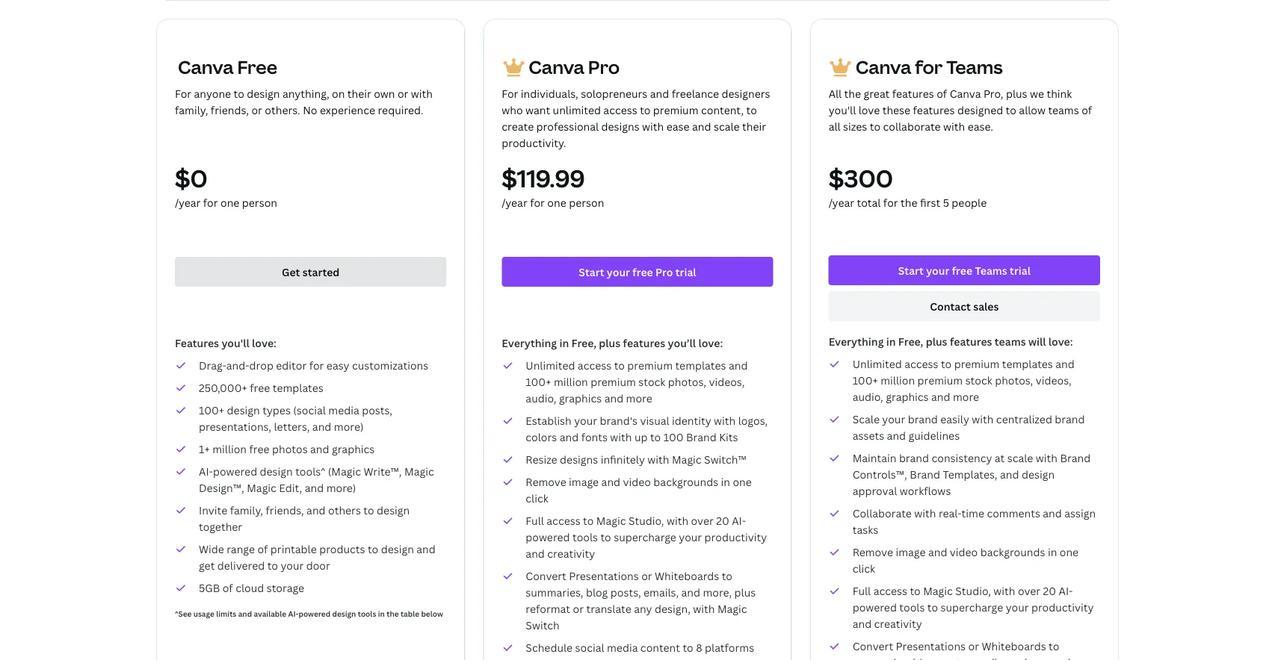 Task type: describe. For each thing, give the bounding box(es) containing it.
with down resize designs infinitely with magic switch™
[[667, 514, 689, 528]]

reformat
[[526, 602, 570, 616]]

started
[[303, 265, 340, 279]]

1 horizontal spatial click
[[853, 562, 875, 576]]

brand up guidelines
[[908, 412, 938, 426]]

with inside scale your brand easily with centralized brand assets and guidelines
[[972, 412, 994, 426]]

get
[[282, 265, 300, 279]]

100+ design types (social media posts, presentations, letters, and more)
[[199, 403, 392, 434]]

people
[[952, 195, 987, 210]]

design inside ​​wide range of printable products to design and get delivered to your door
[[381, 542, 414, 556]]

design inside "invite family, friends, and others to design together"
[[377, 503, 410, 518]]

we
[[1030, 86, 1044, 101]]

to inside canva free for anyone to design anything, on their own or with family, friends, or others. no experience required.
[[234, 86, 244, 101]]

design inside maintain brand consistency at scale with brand controls™, brand templates, and design approval workflows
[[1022, 468, 1055, 482]]

for inside $0 /year for one person get started
[[203, 195, 218, 210]]

0 vertical spatial click
[[526, 491, 548, 506]]

0 vertical spatial full access to magic studio, with over 20 ai- powered tools to supercharge your productivity and creativity
[[526, 514, 767, 561]]

1 horizontal spatial image
[[896, 545, 926, 559]]

1 vertical spatial creativity
[[874, 617, 922, 631]]

guidelines
[[909, 429, 960, 443]]

emails, for convert presentations or whiteboards to summaries, blog posts, emails, and more, plus reformat or translate any design, with magic switch
[[644, 586, 679, 600]]

access inside for individuals, solopreneurs and freelance designers who want unlimited access to premium content, to create professional designs with ease and scale their productivity.
[[603, 103, 637, 117]]

plus down the contact
[[926, 334, 947, 349]]

friends, inside canva free for anyone to design anything, on their own or with family, friends, or others. no experience required.
[[211, 103, 249, 117]]

powered inside "ai-powered design tools^ (magic write™, magic design™, magic edit, and more)"
[[213, 465, 257, 479]]

canva pro
[[529, 55, 620, 79]]

$300
[[829, 162, 893, 195]]

together
[[199, 520, 242, 534]]

your inside scale your brand easily with centralized brand assets and guidelines
[[882, 412, 905, 426]]

convert presentations or whiteboards to summaries, blog posts, emails, and more, plus reformat or translate any design, with magic switch
[[526, 569, 756, 633]]

features up collaborate
[[913, 103, 955, 117]]

first
[[920, 195, 940, 210]]

access down everything in free, plus features you'll love:
[[578, 358, 612, 373]]

get
[[199, 559, 215, 573]]

establish your brand's visual identity with logos, colors and fonts with up to 100 brand kits
[[526, 414, 768, 444]]

with inside canva free for anyone to design anything, on their own or with family, friends, or others. no experience required.
[[411, 86, 433, 101]]

colors
[[526, 430, 557, 444]]

photos
[[272, 442, 308, 456]]

1+ million free photos and graphics
[[199, 442, 375, 456]]

0 horizontal spatial tools
[[358, 609, 376, 619]]

0 horizontal spatial supercharge
[[614, 530, 676, 545]]

access down the everything in free, plus features teams will love:
[[905, 357, 938, 371]]

usage
[[193, 609, 214, 619]]

translate
[[586, 602, 631, 616]]

with up kits
[[714, 414, 736, 428]]

0 vertical spatial teams
[[946, 55, 1003, 79]]

with down 100
[[648, 453, 669, 467]]

infinitely
[[601, 453, 645, 467]]

teams inside button
[[975, 263, 1007, 278]]

below
[[421, 609, 443, 619]]

/year inside '$300 /year total for the first 5 people'
[[829, 195, 854, 210]]

^see
[[175, 609, 192, 619]]

the inside '$300 /year total for the first 5 people'
[[901, 195, 918, 210]]

switch™
[[704, 453, 747, 467]]

want
[[526, 103, 550, 117]]

1 vertical spatial full access to magic studio, with over 20 ai- powered tools to supercharge your productivity and creativity
[[853, 584, 1094, 631]]

for up all the great features of canva pro, plus we think you'll love these features designed to allow teams of all sizes to collaborate with ease. at top right
[[915, 55, 943, 79]]

for inside $119.99 /year for one person
[[530, 195, 545, 210]]

1 horizontal spatial backgrounds
[[980, 545, 1045, 559]]

free for teams
[[952, 263, 973, 278]]

convert for convert presentations or whiteboards to summaries, blog posts, emails, and more, plus reformat or translate any design, with magic switch
[[526, 569, 566, 583]]

1 vertical spatial brand
[[1060, 451, 1091, 465]]

real-
[[939, 506, 962, 521]]

designs inside for individuals, solopreneurs and freelance designers who want unlimited access to premium content, to create professional designs with ease and scale their productivity.
[[601, 119, 640, 133]]

more, for convert presentations or whiteboards to summaries, blog posts, emails, and more, plus reformat or translate any design, with magic switch
[[703, 586, 732, 600]]

posts, for convert presentations or whiteboards to summaries, blog posts, emails, and more, plu
[[937, 656, 968, 661]]

1 horizontal spatial love:
[[698, 336, 723, 350]]

their inside canva free for anyone to design anything, on their own or with family, friends, or others. no experience required.
[[347, 86, 371, 101]]

allow
[[1019, 103, 1046, 117]]

content
[[640, 641, 680, 655]]

drag-
[[199, 358, 226, 373]]

and inside "invite family, friends, and others to design together"
[[307, 503, 326, 518]]

$300 /year total for the first 5 people
[[829, 162, 987, 210]]

0 horizontal spatial 20
[[716, 514, 729, 528]]

100+ for establish your brand's visual identity with logos, colors and fonts with up to 100 brand kits
[[526, 375, 551, 389]]

your up everything in free, plus features you'll love:
[[607, 265, 630, 279]]

create
[[502, 119, 534, 133]]

access down "resize"
[[547, 514, 581, 528]]

total
[[857, 195, 881, 210]]

designed
[[957, 103, 1003, 117]]

presentations for convert presentations or whiteboards to summaries, blog posts, emails, and more, plu
[[896, 639, 966, 654]]

consistency
[[932, 451, 992, 465]]

freelance
[[672, 86, 719, 101]]

switch
[[526, 619, 560, 633]]

professional
[[536, 119, 599, 133]]

resize designs infinitely with magic switch™
[[526, 453, 747, 467]]

design inside 100+ design types (social media posts, presentations, letters, and more)
[[227, 403, 260, 417]]

features
[[175, 336, 219, 350]]

your up design,
[[679, 530, 702, 545]]

centralized
[[996, 412, 1052, 426]]

easily
[[940, 412, 969, 426]]

1 vertical spatial you'll
[[222, 336, 249, 350]]

free for pro
[[633, 265, 653, 279]]

0 vertical spatial studio,
[[629, 514, 664, 528]]

magic left edit,
[[247, 481, 276, 495]]

up
[[635, 430, 648, 444]]

0 horizontal spatial graphics
[[332, 442, 375, 456]]

contact sales
[[930, 299, 999, 314]]

with down brand's
[[610, 430, 632, 444]]

0 horizontal spatial over
[[691, 514, 714, 528]]

or inside convert presentations or whiteboards to summaries, blog posts, emails, and more, plu
[[968, 639, 979, 654]]

you'll
[[668, 336, 696, 350]]

cloud
[[236, 581, 264, 595]]

the inside all the great features of canva pro, plus we think you'll love these features designed to allow teams of all sizes to collaborate with ease.
[[844, 86, 861, 101]]

audio, for establish
[[526, 391, 556, 405]]

0 horizontal spatial love:
[[252, 336, 276, 350]]

plus left you'll
[[599, 336, 621, 350]]

presentations,
[[199, 420, 271, 434]]

their inside for individuals, solopreneurs and freelance designers who want unlimited access to premium content, to create professional designs with ease and scale their productivity.
[[742, 119, 766, 133]]

convert presentations or whiteboards to summaries, blog posts, emails, and more, plu
[[853, 639, 1083, 661]]

contact
[[930, 299, 971, 314]]

resize
[[526, 453, 557, 467]]

templates for with
[[675, 358, 726, 373]]

brand inside establish your brand's visual identity with logos, colors and fonts with up to 100 brand kits
[[686, 430, 717, 444]]

one inside $119.99 /year for one person
[[547, 195, 566, 210]]

1 horizontal spatial supercharge
[[941, 601, 1003, 615]]

graphics for brand's
[[559, 391, 602, 405]]

for left easy
[[309, 358, 324, 373]]

0 horizontal spatial million
[[212, 442, 247, 456]]

family, inside canva free for anyone to design anything, on their own or with family, friends, or others. no experience required.
[[175, 103, 208, 117]]

storage
[[267, 581, 304, 595]]

for inside canva free for anyone to design anything, on their own or with family, friends, or others. no experience required.
[[175, 86, 191, 101]]

for inside for individuals, solopreneurs and freelance designers who want unlimited access to premium content, to create professional designs with ease and scale their productivity.
[[502, 86, 518, 101]]

features down contact sales button
[[950, 334, 992, 349]]

and inside collaborate with real-time comments and assign tasks
[[1043, 506, 1062, 521]]

0 horizontal spatial full
[[526, 514, 544, 528]]

sales
[[973, 299, 999, 314]]

these
[[882, 103, 911, 117]]

1+
[[199, 442, 210, 456]]

fonts
[[581, 430, 608, 444]]

time
[[962, 506, 984, 521]]

1 vertical spatial designs
[[560, 453, 598, 467]]

kits
[[719, 430, 738, 444]]

visual
[[640, 414, 669, 428]]

magic up convert presentations or whiteboards to summaries, blog posts, emails, and more, plu
[[923, 584, 953, 598]]

magic down 'infinitely'
[[596, 514, 626, 528]]

one inside $0 /year for one person get started
[[221, 195, 239, 210]]

person for $0
[[242, 195, 277, 210]]

start your free pro trial
[[579, 265, 696, 279]]

1 vertical spatial over
[[1018, 584, 1041, 598]]

all the great features of canva pro, plus we think you'll love these features designed to allow teams of all sizes to collaborate with ease.
[[829, 86, 1092, 133]]

stock for visual
[[639, 375, 666, 389]]

trial for $119.99
[[676, 265, 696, 279]]

printable
[[270, 542, 317, 556]]

start for $300
[[898, 263, 924, 278]]

unlimited for scale
[[853, 357, 902, 371]]

0 horizontal spatial pro
[[588, 55, 620, 79]]

and inside scale your brand easily with centralized brand assets and guidelines
[[887, 429, 906, 443]]

anyone
[[194, 86, 231, 101]]

and inside 'convert presentations or whiteboards to summaries, blog posts, emails, and more, plus reformat or translate any design, with magic switch'
[[681, 586, 700, 600]]

tools^
[[295, 465, 325, 479]]

posts, for convert presentations or whiteboards to summaries, blog posts, emails, and more, plus reformat or translate any design, with magic switch
[[611, 586, 641, 600]]

any
[[634, 602, 652, 616]]

everything for everything in free, plus features you'll love:
[[502, 336, 557, 350]]

1 horizontal spatial full
[[853, 584, 871, 598]]

videos, for with
[[709, 375, 745, 389]]

0 horizontal spatial the
[[387, 609, 399, 619]]

your up convert presentations or whiteboards to summaries, blog posts, emails, and more, plu
[[1006, 601, 1029, 615]]

design inside canva free for anyone to design anything, on their own or with family, friends, or others. no experience required.
[[247, 86, 280, 101]]

family, inside "invite family, friends, and others to design together"
[[230, 503, 263, 518]]

available
[[254, 609, 286, 619]]

1 horizontal spatial media
[[607, 641, 638, 655]]

$0
[[175, 162, 208, 195]]

1 vertical spatial remove
[[853, 545, 893, 559]]

start your free pro trial button
[[502, 257, 773, 287]]

social
[[575, 641, 604, 655]]

canva free for anyone to design anything, on their own or with family, friends, or others. no experience required.
[[175, 55, 433, 117]]

design down ​​wide range of printable products to design and get delivered to your door
[[332, 609, 356, 619]]

0 horizontal spatial video
[[623, 475, 651, 489]]

stock for easily
[[965, 373, 992, 388]]

collaborate
[[883, 119, 941, 133]]

/year for $119.99
[[502, 195, 528, 210]]

and inside convert presentations or whiteboards to summaries, blog posts, emails, and more, plu
[[1008, 656, 1027, 661]]

0 horizontal spatial remove
[[526, 475, 566, 489]]

of inside ​​wide range of printable products to design and get delivered to your door
[[257, 542, 268, 556]]

with inside collaborate with real-time comments and assign tasks
[[914, 506, 936, 521]]

magic right write™,
[[404, 465, 434, 479]]

others
[[328, 503, 361, 518]]

magic down 100
[[672, 453, 702, 467]]

million for scale
[[881, 373, 915, 388]]

all
[[829, 86, 842, 101]]

1 horizontal spatial video
[[950, 545, 978, 559]]

photos, for with
[[995, 373, 1033, 388]]

identity
[[672, 414, 711, 428]]

content,
[[701, 103, 744, 117]]

photos, for identity
[[668, 375, 706, 389]]

scale inside for individuals, solopreneurs and freelance designers who want unlimited access to premium content, to create professional designs with ease and scale their productivity.
[[714, 119, 740, 133]]

schedule
[[526, 641, 573, 655]]

solopreneurs
[[581, 86, 648, 101]]

with inside all the great features of canva pro, plus we think you'll love these features designed to allow teams of all sizes to collaborate with ease.
[[943, 119, 965, 133]]

everything for everything in free, plus features teams will love:
[[829, 334, 884, 349]]

invite family, friends, and others to design together
[[199, 503, 410, 534]]

on
[[332, 86, 345, 101]]

of down the canva for teams
[[937, 86, 947, 101]]

free
[[237, 55, 277, 79]]

ai- inside "ai-powered design tools^ (magic write™, magic design™, magic edit, and more)"
[[199, 465, 213, 479]]



Task type: locate. For each thing, give the bounding box(es) containing it.
canva for teams
[[856, 55, 1003, 79]]

5gb of cloud storage
[[199, 581, 304, 595]]

graphics for brand
[[886, 390, 929, 404]]

8
[[696, 641, 702, 655]]

and inside establish your brand's visual identity with logos, colors and fonts with up to 100 brand kits
[[560, 430, 579, 444]]

1 horizontal spatial the
[[844, 86, 861, 101]]

summaries, inside 'convert presentations or whiteboards to summaries, blog posts, emails, and more, plus reformat or translate any design, with magic switch'
[[526, 586, 583, 600]]

trial for $300
[[1010, 263, 1031, 278]]

1 for from the left
[[175, 86, 191, 101]]

design inside "ai-powered design tools^ (magic write™, magic design™, magic edit, and more)"
[[260, 465, 293, 479]]

access
[[603, 103, 637, 117], [905, 357, 938, 371], [578, 358, 612, 373], [547, 514, 581, 528], [874, 584, 907, 598]]

0 horizontal spatial scale
[[714, 119, 740, 133]]

0 horizontal spatial templates
[[273, 381, 323, 395]]

plus left we
[[1006, 86, 1027, 101]]

0 vertical spatial image
[[569, 475, 599, 489]]

for down '$119.99'
[[530, 195, 545, 210]]

(magic
[[328, 465, 361, 479]]

1 vertical spatial emails,
[[971, 656, 1006, 661]]

5
[[943, 195, 949, 210]]

full access to magic studio, with over 20 ai- powered tools to supercharge your productivity and creativity
[[526, 514, 767, 561], [853, 584, 1094, 631]]

templates down will
[[1002, 357, 1053, 371]]

own
[[374, 86, 395, 101]]

person for $119.99
[[569, 195, 604, 210]]

0 vertical spatial more)
[[334, 420, 364, 434]]

in
[[886, 334, 896, 349], [559, 336, 569, 350], [721, 475, 730, 489], [1048, 545, 1057, 559], [378, 609, 385, 619]]

friends,
[[211, 103, 249, 117], [266, 503, 304, 518]]

million for establish
[[554, 375, 588, 389]]

canva for canva free for anyone to design anything, on their own or with family, friends, or others. no experience required.
[[178, 55, 234, 79]]

2 /year from the left
[[502, 195, 528, 210]]

start your free teams trial button
[[829, 256, 1100, 286]]

teams
[[946, 55, 1003, 79], [975, 263, 1007, 278]]

0 vertical spatial brand
[[686, 430, 717, 444]]

blog inside convert presentations or whiteboards to summaries, blog posts, emails, and more, plu
[[913, 656, 935, 661]]

emails, for convert presentations or whiteboards to summaries, blog posts, emails, and more, plu
[[971, 656, 1006, 661]]

convert for convert presentations or whiteboards to summaries, blog posts, emails, and more, plu
[[853, 639, 893, 654]]

your inside ​​wide range of printable products to design and get delivered to your door
[[281, 559, 304, 573]]

trial inside start your free teams trial button
[[1010, 263, 1031, 278]]

and
[[650, 86, 669, 101], [692, 119, 711, 133], [1056, 357, 1075, 371], [729, 358, 748, 373], [931, 390, 950, 404], [604, 391, 624, 405], [312, 420, 331, 434], [887, 429, 906, 443], [560, 430, 579, 444], [310, 442, 329, 456], [1000, 468, 1019, 482], [601, 475, 620, 489], [305, 481, 324, 495], [307, 503, 326, 518], [1043, 506, 1062, 521], [417, 542, 436, 556], [928, 545, 947, 559], [526, 547, 545, 561], [681, 586, 700, 600], [238, 609, 252, 619], [853, 617, 872, 631], [1008, 656, 1027, 661]]

comments
[[987, 506, 1040, 521]]

establish
[[526, 414, 572, 428]]

1 horizontal spatial designs
[[601, 119, 640, 133]]

image down "collaborate"
[[896, 545, 926, 559]]

posts, inside convert presentations or whiteboards to summaries, blog posts, emails, and more, plu
[[937, 656, 968, 661]]

more for visual
[[626, 391, 652, 405]]

brand right centralized
[[1055, 412, 1085, 426]]

to inside establish your brand's visual identity with logos, colors and fonts with up to 100 brand kits
[[650, 430, 661, 444]]

premium
[[653, 103, 699, 117], [954, 357, 1000, 371], [627, 358, 673, 373], [918, 373, 963, 388], [591, 375, 636, 389]]

with down centralized
[[1036, 451, 1058, 465]]

1 vertical spatial studio,
[[955, 584, 991, 598]]

designers
[[722, 86, 770, 101]]

0 horizontal spatial photos,
[[668, 375, 706, 389]]

supercharge up 'convert presentations or whiteboards to summaries, blog posts, emails, and more, plus reformat or translate any design, with magic switch' at the bottom of page
[[614, 530, 676, 545]]

media right social
[[607, 641, 638, 655]]

1 vertical spatial the
[[901, 195, 918, 210]]

2 horizontal spatial brand
[[1060, 451, 1091, 465]]

tasks
[[853, 523, 878, 537]]

templates for centralized
[[1002, 357, 1053, 371]]

of right the range
[[257, 542, 268, 556]]

edit,
[[279, 481, 302, 495]]

0 horizontal spatial convert
[[526, 569, 566, 583]]

of
[[937, 86, 947, 101], [1082, 103, 1092, 117], [257, 542, 268, 556], [223, 581, 233, 595]]

premium inside for individuals, solopreneurs and freelance designers who want unlimited access to premium content, to create professional designs with ease and scale their productivity.
[[653, 103, 699, 117]]

1 /year from the left
[[175, 195, 201, 210]]

1 horizontal spatial brand
[[910, 468, 940, 482]]

/year
[[175, 195, 201, 210], [502, 195, 528, 210], [829, 195, 854, 210]]

100+ down 250,000+
[[199, 403, 224, 417]]

your up the contact
[[926, 263, 950, 278]]

1 horizontal spatial teams
[[1048, 103, 1079, 117]]

pro up solopreneurs
[[588, 55, 620, 79]]

friends, inside "invite family, friends, and others to design together"
[[266, 503, 304, 518]]

platforms
[[705, 641, 754, 655]]

0 horizontal spatial /year
[[175, 195, 201, 210]]

1 horizontal spatial person
[[569, 195, 604, 210]]

1 person from the left
[[242, 195, 277, 210]]

/year down $0
[[175, 195, 201, 210]]

more up easily
[[953, 390, 979, 404]]

will
[[1028, 334, 1046, 349]]

0 vertical spatial the
[[844, 86, 861, 101]]

templates
[[1002, 357, 1053, 371], [675, 358, 726, 373], [273, 381, 323, 395]]

0 vertical spatial you'll
[[829, 103, 856, 117]]

to inside 'convert presentations or whiteboards to summaries, blog posts, emails, and more, plus reformat or translate any design, with magic switch'
[[722, 569, 733, 583]]

million
[[881, 373, 915, 388], [554, 375, 588, 389], [212, 442, 247, 456]]

2 horizontal spatial /year
[[829, 195, 854, 210]]

0 horizontal spatial friends,
[[211, 103, 249, 117]]

1 vertical spatial image
[[896, 545, 926, 559]]

easy
[[327, 358, 349, 373]]

1 horizontal spatial over
[[1018, 584, 1041, 598]]

with inside maintain brand consistency at scale with brand controls™, brand templates, and design approval workflows
[[1036, 451, 1058, 465]]

100+ up scale
[[853, 373, 878, 388]]

/year down '$119.99'
[[502, 195, 528, 210]]

0 horizontal spatial audio,
[[526, 391, 556, 405]]

person inside $119.99 /year for one person
[[569, 195, 604, 210]]

0 horizontal spatial studio,
[[629, 514, 664, 528]]

1 horizontal spatial convert
[[853, 639, 893, 654]]

/year inside $0 /year for one person get started
[[175, 195, 201, 210]]

teams left will
[[995, 334, 1026, 349]]

graphics up (magic
[[332, 442, 375, 456]]

free,
[[898, 334, 923, 349], [571, 336, 596, 350]]

backgrounds down the comments
[[980, 545, 1045, 559]]

family, up together
[[230, 503, 263, 518]]

convert inside 'convert presentations or whiteboards to summaries, blog posts, emails, and more, plus reformat or translate any design, with magic switch'
[[526, 569, 566, 583]]

pro inside button
[[656, 265, 673, 279]]

design up others.
[[247, 86, 280, 101]]

blog for convert presentations or whiteboards to summaries, blog posts, emails, and more, plu
[[913, 656, 935, 661]]

trial up contact sales button
[[1010, 263, 1031, 278]]

access down the tasks at right bottom
[[874, 584, 907, 598]]

1 vertical spatial convert
[[853, 639, 893, 654]]

templates down editor
[[273, 381, 323, 395]]

studio, down resize designs infinitely with magic switch™
[[629, 514, 664, 528]]

unlimited up scale
[[853, 357, 902, 371]]

stock up easily
[[965, 373, 992, 388]]

required.
[[378, 103, 424, 117]]

person inside $0 /year for one person get started
[[242, 195, 277, 210]]

design down write™,
[[377, 503, 410, 518]]

backgrounds down switch™
[[654, 475, 718, 489]]

who
[[502, 103, 523, 117]]

videos, for centralized
[[1036, 373, 1072, 388]]

/year inside $119.99 /year for one person
[[502, 195, 528, 210]]

0 vertical spatial convert
[[526, 569, 566, 583]]

your up fonts
[[574, 414, 597, 428]]

canva up "great"
[[856, 55, 911, 79]]

1 vertical spatial more)
[[326, 481, 356, 495]]

0 vertical spatial friends,
[[211, 103, 249, 117]]

with inside 'convert presentations or whiteboards to summaries, blog posts, emails, and more, plus reformat or translate any design, with magic switch'
[[693, 602, 715, 616]]

click down the tasks at right bottom
[[853, 562, 875, 576]]

100+ for scale your brand easily with centralized brand assets and guidelines
[[853, 373, 878, 388]]

whiteboards for convert presentations or whiteboards to summaries, blog posts, emails, and more, plus reformat or translate any design, with magic switch
[[655, 569, 719, 583]]

with down workflows
[[914, 506, 936, 521]]

others.
[[265, 103, 300, 117]]

start your free teams trial
[[898, 263, 1031, 278]]

1 vertical spatial backgrounds
[[980, 545, 1045, 559]]

1 vertical spatial full
[[853, 584, 871, 598]]

$119.99
[[502, 162, 585, 195]]

unlimited
[[853, 357, 902, 371], [526, 358, 575, 373]]

logos,
[[738, 414, 768, 428]]

videos,
[[1036, 373, 1072, 388], [709, 375, 745, 389]]

teams up sales
[[975, 263, 1007, 278]]

summaries, inside convert presentations or whiteboards to summaries, blog posts, emails, and more, plu
[[853, 656, 910, 661]]

your inside establish your brand's visual identity with logos, colors and fonts with up to 100 brand kits
[[574, 414, 597, 428]]

0 horizontal spatial summaries,
[[526, 586, 583, 600]]

for inside '$300 /year total for the first 5 people'
[[883, 195, 898, 210]]

for left anyone
[[175, 86, 191, 101]]

presentations inside 'convert presentations or whiteboards to summaries, blog posts, emails, and more, plus reformat or translate any design, with magic switch'
[[569, 569, 639, 583]]

trial inside start your free pro trial button
[[676, 265, 696, 279]]

supercharge up convert presentations or whiteboards to summaries, blog posts, emails, and more, plu
[[941, 601, 1003, 615]]

1 horizontal spatial whiteboards
[[982, 639, 1046, 654]]

scale
[[853, 412, 880, 426]]

media inside 100+ design types (social media posts, presentations, letters, and more)
[[328, 403, 359, 417]]

write™,
[[364, 465, 402, 479]]

more, for convert presentations or whiteboards to summaries, blog posts, emails, and more, plu
[[1030, 656, 1059, 661]]

^see usage limits and available ai-powered design tools in the table below
[[175, 609, 443, 619]]

drop
[[249, 358, 273, 373]]

photos, up 'identity'
[[668, 375, 706, 389]]

summaries, for convert presentations or whiteboards to summaries, blog posts, emails, and more, plus reformat or translate any design, with magic switch
[[526, 586, 583, 600]]

0 horizontal spatial whiteboards
[[655, 569, 719, 583]]

photos,
[[995, 373, 1033, 388], [668, 375, 706, 389]]

for up who
[[502, 86, 518, 101]]

plus inside all the great features of canva pro, plus we think you'll love these features designed to allow teams of all sizes to collaborate with ease.
[[1006, 86, 1027, 101]]

scale
[[714, 119, 740, 133], [1007, 451, 1033, 465]]

full
[[526, 514, 544, 528], [853, 584, 871, 598]]

canva inside all the great features of canva pro, plus we think you'll love these features designed to allow teams of all sizes to collaborate with ease.
[[950, 86, 981, 101]]

2 for from the left
[[502, 86, 518, 101]]

unlimited access to premium templates and 100+ million premium stock photos, videos, audio, graphics and more for easily
[[853, 357, 1075, 404]]

free
[[952, 263, 973, 278], [633, 265, 653, 279], [250, 381, 270, 395], [249, 442, 270, 456]]

family, down anyone
[[175, 103, 208, 117]]

(social
[[293, 403, 326, 417]]

pro,
[[984, 86, 1003, 101]]

creativity up 'reformat'
[[547, 547, 595, 561]]

designs down solopreneurs
[[601, 119, 640, 133]]

0 vertical spatial pro
[[588, 55, 620, 79]]

with inside for individuals, solopreneurs and freelance designers who want unlimited access to premium content, to create professional designs with ease and scale their productivity.
[[642, 119, 664, 133]]

canva up individuals,
[[529, 55, 584, 79]]

0 vertical spatial productivity
[[705, 530, 767, 545]]

of right allow
[[1082, 103, 1092, 117]]

free for photos
[[249, 442, 270, 456]]

with up convert presentations or whiteboards to summaries, blog posts, emails, and more, plu
[[994, 584, 1015, 598]]

1 horizontal spatial pro
[[656, 265, 673, 279]]

the left first
[[901, 195, 918, 210]]

1 vertical spatial posts,
[[611, 586, 641, 600]]

experience
[[320, 103, 375, 117]]

canva for canva for teams
[[856, 55, 911, 79]]

brand up assign
[[1060, 451, 1091, 465]]

0 vertical spatial teams
[[1048, 103, 1079, 117]]

1 vertical spatial 20
[[1043, 584, 1056, 598]]

whiteboards for convert presentations or whiteboards to summaries, blog posts, emails, and more, plu
[[982, 639, 1046, 654]]

video down collaborate with real-time comments and assign tasks
[[950, 545, 978, 559]]

0 horizontal spatial remove image and video backgrounds in one click
[[526, 475, 752, 506]]

2 horizontal spatial posts,
[[937, 656, 968, 661]]

2 vertical spatial brand
[[910, 468, 940, 482]]

designs down fonts
[[560, 453, 598, 467]]

full down "resize"
[[526, 514, 544, 528]]

trial up you'll
[[676, 265, 696, 279]]

1 horizontal spatial unlimited
[[853, 357, 902, 371]]

canva up anyone
[[178, 55, 234, 79]]

with
[[411, 86, 433, 101], [642, 119, 664, 133], [943, 119, 965, 133], [972, 412, 994, 426], [714, 414, 736, 428], [610, 430, 632, 444], [1036, 451, 1058, 465], [648, 453, 669, 467], [914, 506, 936, 521], [667, 514, 689, 528], [994, 584, 1015, 598], [693, 602, 715, 616]]

presentations for convert presentations or whiteboards to summaries, blog posts, emails, and more, plus reformat or translate any design, with magic switch
[[569, 569, 639, 583]]

start for $119.99
[[579, 265, 604, 279]]

your right scale
[[882, 412, 905, 426]]

20
[[716, 514, 729, 528], [1043, 584, 1056, 598]]

start up everything in free, plus features you'll love:
[[579, 265, 604, 279]]

the left table
[[387, 609, 399, 619]]

0 horizontal spatial everything
[[502, 336, 557, 350]]

1 horizontal spatial blog
[[913, 656, 935, 661]]

0 horizontal spatial backgrounds
[[654, 475, 718, 489]]

media right (social
[[328, 403, 359, 417]]

blog inside 'convert presentations or whiteboards to summaries, blog posts, emails, and more, plus reformat or translate any design, with magic switch'
[[586, 586, 608, 600]]

0 horizontal spatial their
[[347, 86, 371, 101]]

graphics
[[886, 390, 929, 404], [559, 391, 602, 405], [332, 442, 375, 456]]

blog for convert presentations or whiteboards to summaries, blog posts, emails, and more, plus reformat or translate any design, with magic switch
[[586, 586, 608, 600]]

emails, inside 'convert presentations or whiteboards to summaries, blog posts, emails, and more, plus reformat or translate any design, with magic switch'
[[644, 586, 679, 600]]

more, inside 'convert presentations or whiteboards to summaries, blog posts, emails, and more, plus reformat or translate any design, with magic switch'
[[703, 586, 732, 600]]

one
[[221, 195, 239, 210], [547, 195, 566, 210], [733, 475, 752, 489], [1060, 545, 1079, 559]]

access down solopreneurs
[[603, 103, 637, 117]]

design up edit,
[[260, 465, 293, 479]]

more) down (magic
[[326, 481, 356, 495]]

ai-powered design tools^ (magic write™, magic design™, magic edit, and more)
[[199, 465, 434, 495]]

0 horizontal spatial teams
[[995, 334, 1026, 349]]

1 horizontal spatial emails,
[[971, 656, 1006, 661]]

0 horizontal spatial media
[[328, 403, 359, 417]]

1 vertical spatial more,
[[1030, 656, 1059, 661]]

0 horizontal spatial unlimited
[[526, 358, 575, 373]]

1 horizontal spatial presentations
[[896, 639, 966, 654]]

and inside maintain brand consistency at scale with brand controls™, brand templates, and design approval workflows
[[1000, 468, 1019, 482]]

and inside "ai-powered design tools^ (magic write™, magic design™, magic edit, and more)"
[[305, 481, 324, 495]]

presentations inside convert presentations or whiteboards to summaries, blog posts, emails, and more, plu
[[896, 639, 966, 654]]

/year for $0
[[175, 195, 201, 210]]

whiteboards inside 'convert presentations or whiteboards to summaries, blog posts, emails, and more, plus reformat or translate any design, with magic switch'
[[655, 569, 719, 583]]

2 horizontal spatial tools
[[899, 601, 925, 615]]

free, for everything in free, plus features teams will love:
[[898, 334, 923, 349]]

scale inside maintain brand consistency at scale with brand controls™, brand templates, and design approval workflows
[[1007, 451, 1033, 465]]

1 horizontal spatial studio,
[[955, 584, 991, 598]]

to inside "invite family, friends, and others to design together"
[[364, 503, 374, 518]]

million down presentations,
[[212, 442, 247, 456]]

brand inside maintain brand consistency at scale with brand controls™, brand templates, and design approval workflows
[[899, 451, 929, 465]]

1 horizontal spatial trial
[[1010, 263, 1031, 278]]

0 horizontal spatial person
[[242, 195, 277, 210]]

plus inside 'convert presentations or whiteboards to summaries, blog posts, emails, and more, plus reformat or translate any design, with magic switch'
[[734, 586, 756, 600]]

design up presentations,
[[227, 403, 260, 417]]

remove image and video backgrounds in one click down resize designs infinitely with magic switch™
[[526, 475, 752, 506]]

teams inside all the great features of canva pro, plus we think you'll love these features designed to allow teams of all sizes to collaborate with ease.
[[1048, 103, 1079, 117]]

stock up "visual"
[[639, 375, 666, 389]]

unlimited
[[553, 103, 601, 117]]

free, for everything in free, plus features you'll love:
[[571, 336, 596, 350]]

media
[[328, 403, 359, 417], [607, 641, 638, 655]]

2 horizontal spatial million
[[881, 373, 915, 388]]

to
[[234, 86, 244, 101], [640, 103, 651, 117], [746, 103, 757, 117], [1006, 103, 1016, 117], [870, 119, 881, 133], [941, 357, 952, 371], [614, 358, 625, 373], [650, 430, 661, 444], [364, 503, 374, 518], [583, 514, 594, 528], [601, 530, 611, 545], [368, 542, 378, 556], [267, 559, 278, 573], [722, 569, 733, 583], [910, 584, 921, 598], [927, 601, 938, 615], [1049, 639, 1059, 654], [683, 641, 693, 655]]

1 horizontal spatial videos,
[[1036, 373, 1072, 388]]

0 horizontal spatial click
[[526, 491, 548, 506]]

magic up platforms
[[717, 602, 747, 616]]

canva inside canva free for anyone to design anything, on their own or with family, friends, or others. no experience required.
[[178, 55, 234, 79]]

1 vertical spatial blog
[[913, 656, 935, 661]]

friends, down anyone
[[211, 103, 249, 117]]

design,
[[655, 602, 691, 616]]

click down "resize"
[[526, 491, 548, 506]]

1 horizontal spatial family,
[[230, 503, 263, 518]]

the
[[844, 86, 861, 101], [901, 195, 918, 210], [387, 609, 399, 619]]

/year left total
[[829, 195, 854, 210]]

your
[[926, 263, 950, 278], [607, 265, 630, 279], [882, 412, 905, 426], [574, 414, 597, 428], [679, 530, 702, 545], [281, 559, 304, 573], [1006, 601, 1029, 615]]

0 horizontal spatial stock
[[639, 375, 666, 389]]

2 person from the left
[[569, 195, 604, 210]]

0 horizontal spatial start
[[579, 265, 604, 279]]

unlimited up establish
[[526, 358, 575, 373]]

plus up platforms
[[734, 586, 756, 600]]

0 vertical spatial video
[[623, 475, 651, 489]]

1 horizontal spatial productivity
[[1031, 601, 1094, 615]]

love: right will
[[1049, 334, 1073, 349]]

0 vertical spatial whiteboards
[[655, 569, 719, 583]]

unlimited access to premium templates and 100+ million premium stock photos, videos, audio, graphics and more for visual
[[526, 358, 748, 405]]

audio, up scale
[[853, 390, 883, 404]]

unlimited for establish
[[526, 358, 575, 373]]

templates down you'll
[[675, 358, 726, 373]]

brand up workflows
[[910, 468, 940, 482]]

for individuals, solopreneurs and freelance designers who want unlimited access to premium content, to create professional designs with ease and scale their productivity.
[[502, 86, 770, 150]]

0 horizontal spatial emails,
[[644, 586, 679, 600]]

​​wide range of printable products to design and get delivered to your door
[[199, 542, 436, 573]]

to inside convert presentations or whiteboards to summaries, blog posts, emails, and more, plu
[[1049, 639, 1059, 654]]

love: right you'll
[[698, 336, 723, 350]]

0 horizontal spatial creativity
[[547, 547, 595, 561]]

posts, inside 'convert presentations or whiteboards to summaries, blog posts, emails, and more, plus reformat or translate any design, with magic switch'
[[611, 586, 641, 600]]

for right total
[[883, 195, 898, 210]]

and-
[[226, 358, 249, 373]]

you'll inside all the great features of canva pro, plus we think you'll love these features designed to allow teams of all sizes to collaborate with ease.
[[829, 103, 856, 117]]

magic inside 'convert presentations or whiteboards to summaries, blog posts, emails, and more, plus reformat or translate any design, with magic switch'
[[717, 602, 747, 616]]

features left you'll
[[623, 336, 665, 350]]

audio, up establish
[[526, 391, 556, 405]]

stock
[[965, 373, 992, 388], [639, 375, 666, 389]]

features you'll love:
[[175, 336, 276, 350]]

features
[[892, 86, 934, 101], [913, 103, 955, 117], [950, 334, 992, 349], [623, 336, 665, 350]]

0 vertical spatial remove
[[526, 475, 566, 489]]

start up contact sales button
[[898, 263, 924, 278]]

$119.99 /year for one person
[[502, 162, 604, 210]]

100+ inside 100+ design types (social media posts, presentations, letters, and more)
[[199, 403, 224, 417]]

teams down think
[[1048, 103, 1079, 117]]

types
[[262, 403, 291, 417]]

their down designers
[[742, 119, 766, 133]]

invite
[[199, 503, 227, 518]]

more) inside 100+ design types (social media posts, presentations, letters, and more)
[[334, 420, 364, 434]]

more) inside "ai-powered design tools^ (magic write™, magic design™, magic edit, and more)"
[[326, 481, 356, 495]]

no
[[303, 103, 317, 117]]

0 vertical spatial supercharge
[[614, 530, 676, 545]]

audio, for scale
[[853, 390, 883, 404]]

summaries, for convert presentations or whiteboards to summaries, blog posts, emails, and more, plu
[[853, 656, 910, 661]]

million up establish
[[554, 375, 588, 389]]

and inside ​​wide range of printable products to design and get delivered to your door
[[417, 542, 436, 556]]

remove down "resize"
[[526, 475, 566, 489]]

1 horizontal spatial for
[[502, 86, 518, 101]]

of right 5gb
[[223, 581, 233, 595]]

more for easily
[[953, 390, 979, 404]]

more
[[953, 390, 979, 404], [626, 391, 652, 405]]

more, inside convert presentations or whiteboards to summaries, blog posts, emails, and more, plu
[[1030, 656, 1059, 661]]

features up these
[[892, 86, 934, 101]]

0 vertical spatial backgrounds
[[654, 475, 718, 489]]

1 horizontal spatial more
[[953, 390, 979, 404]]

0 vertical spatial family,
[[175, 103, 208, 117]]

1 vertical spatial remove image and video backgrounds in one click
[[853, 545, 1079, 576]]

whiteboards inside convert presentations or whiteboards to summaries, blog posts, emails, and more, plu
[[982, 639, 1046, 654]]

love
[[859, 103, 880, 117]]

2 horizontal spatial love:
[[1049, 334, 1073, 349]]

whiteboards
[[655, 569, 719, 583], [982, 639, 1046, 654]]

posts, inside 100+ design types (social media posts, presentations, letters, and more)
[[362, 403, 392, 417]]

approval
[[853, 484, 897, 498]]

assign
[[1065, 506, 1096, 521]]

assets
[[853, 429, 884, 443]]

1 horizontal spatial stock
[[965, 373, 992, 388]]

1 horizontal spatial their
[[742, 119, 766, 133]]

and inside 100+ design types (social media posts, presentations, letters, and more)
[[312, 420, 331, 434]]

0 vertical spatial summaries,
[[526, 586, 583, 600]]

3 /year from the left
[[829, 195, 854, 210]]

canva for canva pro
[[529, 55, 584, 79]]

1 horizontal spatial tools
[[573, 530, 598, 545]]

their
[[347, 86, 371, 101], [742, 119, 766, 133]]

0 vertical spatial remove image and video backgrounds in one click
[[526, 475, 752, 506]]

with left ease
[[642, 119, 664, 133]]

all
[[829, 119, 841, 133]]

1 vertical spatial video
[[950, 545, 978, 559]]

over
[[691, 514, 714, 528], [1018, 584, 1041, 598]]

1 vertical spatial presentations
[[896, 639, 966, 654]]

convert inside convert presentations or whiteboards to summaries, blog posts, emails, and more, plu
[[853, 639, 893, 654]]

video down resize designs infinitely with magic switch™
[[623, 475, 651, 489]]

individuals,
[[521, 86, 578, 101]]

with right design,
[[693, 602, 715, 616]]

posts,
[[362, 403, 392, 417], [611, 586, 641, 600], [937, 656, 968, 661]]

emails, inside convert presentations or whiteboards to summaries, blog posts, emails, and more, plu
[[971, 656, 1006, 661]]

0 vertical spatial posts,
[[362, 403, 392, 417]]

designs
[[601, 119, 640, 133], [560, 453, 598, 467]]

0 vertical spatial presentations
[[569, 569, 639, 583]]

design™,
[[199, 481, 244, 495]]

canva up designed
[[950, 86, 981, 101]]



Task type: vqa. For each thing, say whether or not it's contained in the screenshot.
Linear gradient 90°: #ff66c4, #ffde59 image
no



